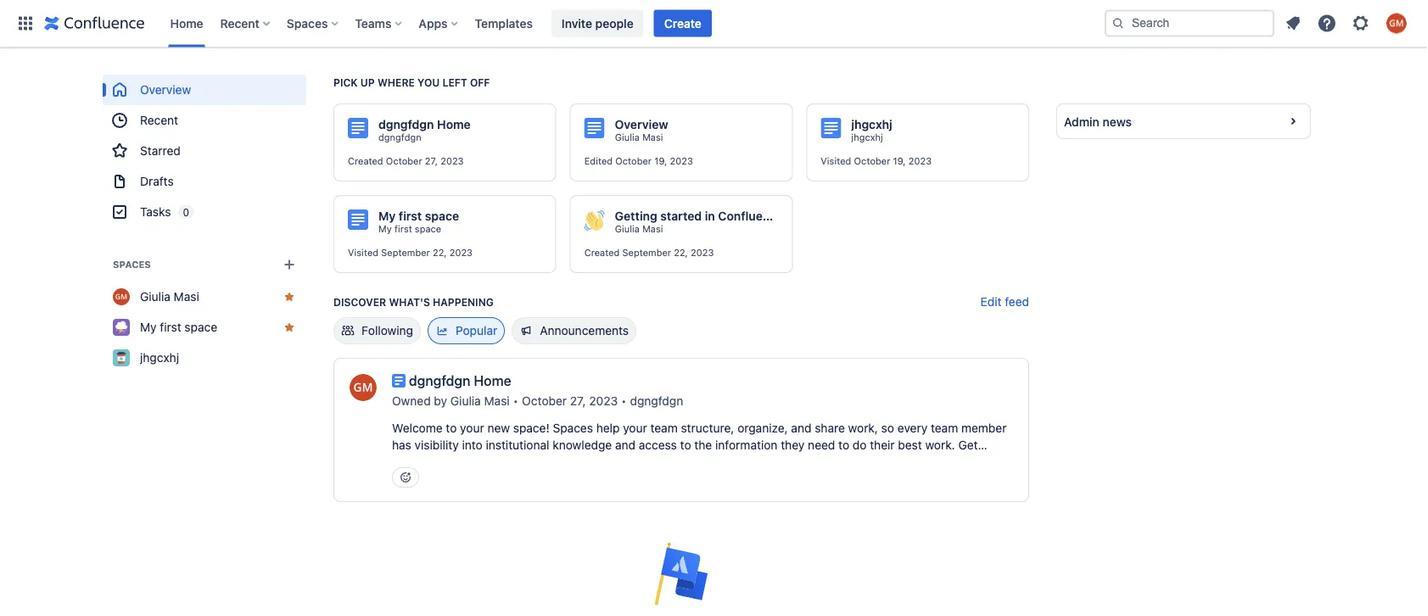 Task type: describe. For each thing, give the bounding box(es) containing it.
discover what's happening
[[333, 296, 494, 308]]

starred
[[140, 144, 181, 158]]

on
[[878, 455, 892, 469]]

edit
[[991, 455, 1011, 469]]

dgngfdgn home link
[[409, 373, 515, 389]]

2023 for visited september 22, 2023
[[449, 247, 473, 258]]

click
[[725, 455, 752, 469]]

templates
[[475, 16, 533, 30]]

create a space image
[[279, 255, 300, 275]]

owned by giulia masi • october 27, 2023 • dgngfdgn
[[392, 394, 683, 408]]

banner containing home
[[0, 0, 1427, 48]]

recent button
[[215, 10, 276, 37]]

1 vertical spatial dgngfdgn link
[[630, 393, 683, 410]]

september for created
[[622, 247, 671, 258]]

overview link
[[103, 75, 306, 105]]

edit feed
[[981, 295, 1029, 309]]

discover
[[333, 296, 386, 308]]

Search field
[[1105, 10, 1275, 37]]

settings icon image
[[1351, 13, 1371, 34]]

22, for my first space
[[433, 247, 447, 258]]

2023 for visited october 19, 2023
[[909, 156, 932, 167]]

2 horizontal spatial and
[[791, 421, 812, 435]]

2 horizontal spatial the
[[756, 455, 773, 469]]

with
[[434, 455, 457, 469]]

edit
[[981, 295, 1002, 309]]

knowledge
[[553, 438, 612, 452]]

created for created september 22, 2023
[[584, 247, 620, 258]]

announcements button
[[512, 317, 637, 345]]

or
[[854, 455, 865, 469]]

has
[[392, 438, 411, 452]]

spaces button
[[282, 10, 345, 37]]

invite
[[562, 16, 592, 30]]

e
[[868, 455, 875, 469]]

getting started in confluence giulia masi
[[615, 209, 783, 235]]

space!
[[513, 421, 550, 435]]

to left do
[[838, 438, 849, 452]]

1 horizontal spatial my first space link
[[378, 223, 441, 235]]

best
[[898, 438, 922, 452]]

2023 for created october 27, 2023
[[441, 156, 464, 167]]

edit feed button
[[981, 294, 1029, 311]]

pick up where you left off
[[333, 76, 490, 88]]

happening
[[433, 296, 494, 308]]

jhgcxhj for jhgcxhj jhgcxhj
[[851, 118, 893, 132]]

drafts link
[[103, 166, 306, 197]]

structure,
[[681, 421, 734, 435]]

overview for overview
[[140, 83, 191, 97]]

visited october 19, 2023
[[821, 156, 932, 167]]

edited october 19, 2023
[[584, 156, 693, 167]]

organize,
[[738, 421, 788, 435]]

created for created october 27, 2023
[[348, 156, 383, 167]]

owned
[[392, 394, 431, 408]]

news
[[1103, 114, 1132, 128]]

1 horizontal spatial your
[[623, 421, 647, 435]]

need
[[808, 438, 835, 452]]

start
[[520, 455, 546, 469]]

invite people button
[[551, 10, 644, 37]]

what's
[[389, 296, 430, 308]]

page:
[[614, 455, 644, 469]]

masi inside getting started in confluence giulia masi
[[642, 224, 663, 235]]

by
[[434, 394, 447, 408]]

keyboard
[[922, 455, 973, 469]]

recent inside popup button
[[220, 16, 260, 30]]

search image
[[1112, 17, 1125, 30]]

popular button
[[428, 317, 505, 345]]

notification icon image
[[1283, 13, 1303, 34]]

jhgcxhj jhgcxhj
[[851, 118, 893, 143]]

following button
[[333, 317, 421, 345]]

teams
[[355, 16, 392, 30]]

in
[[705, 209, 715, 223]]

apps
[[419, 16, 448, 30]]

giulia inside getting started in confluence giulia masi
[[615, 224, 640, 235]]

unstar this space image for my first space
[[283, 321, 296, 334]]

0 horizontal spatial jhgcxhj link
[[103, 343, 306, 373]]

11
[[648, 455, 658, 469]]

so
[[881, 421, 894, 435]]

spaces inside welcome to your new space! spaces help your team structure, organize, and share work, so every team member has visibility into institutional knowledge and access to the information they need to do their best work. get started with the basics start editing this page: 11 incomplete click the pencil icon ✏️ or e on your keyboard to edit and start typ
[[553, 421, 593, 435]]

incomplete
[[662, 455, 722, 469]]

19, for overview
[[654, 156, 667, 167]]

october up space!
[[522, 394, 567, 408]]

get
[[958, 438, 978, 452]]

september for visited
[[381, 247, 430, 258]]

confluence
[[718, 209, 783, 223]]

0 horizontal spatial 27,
[[425, 156, 438, 167]]

starred link
[[103, 136, 306, 166]]

1 team from the left
[[650, 421, 678, 435]]

visited september 22, 2023
[[348, 247, 473, 258]]

edited
[[584, 156, 613, 167]]

teams button
[[350, 10, 408, 37]]

october 27, 2023 button
[[522, 393, 618, 410]]

they
[[781, 438, 805, 452]]

2023 for created september 22, 2023
[[691, 247, 714, 258]]

share
[[815, 421, 845, 435]]

1 horizontal spatial home
[[437, 118, 471, 132]]

create link
[[654, 10, 712, 37]]

group containing overview
[[103, 75, 306, 227]]

help icon image
[[1317, 13, 1337, 34]]

do
[[853, 438, 867, 452]]

2 • from the left
[[621, 394, 627, 408]]



Task type: vqa. For each thing, say whether or not it's contained in the screenshot.
right managed
no



Task type: locate. For each thing, give the bounding box(es) containing it.
0 horizontal spatial your
[[460, 421, 484, 435]]

0 horizontal spatial spaces
[[113, 259, 151, 270]]

recent up starred
[[140, 113, 178, 127]]

1 horizontal spatial and
[[615, 438, 636, 452]]

1 horizontal spatial created
[[584, 247, 620, 258]]

1 19, from the left
[[654, 156, 667, 167]]

october for created
[[386, 156, 422, 167]]

1 unstar this space image from the top
[[283, 290, 296, 304]]

my first space link down giulia masi
[[103, 312, 306, 343]]

admin
[[1064, 114, 1100, 128]]

• right october 27, 2023 button
[[621, 394, 627, 408]]

0 horizontal spatial september
[[381, 247, 430, 258]]

information
[[715, 438, 778, 452]]

the down structure, at the bottom
[[694, 438, 712, 452]]

visited for visited september 22, 2023
[[348, 247, 378, 258]]

the down "information"
[[756, 455, 773, 469]]

dgngfdgn link up access
[[630, 393, 683, 410]]

✏️
[[839, 455, 851, 469]]

and up page: at the bottom
[[615, 438, 636, 452]]

2023
[[441, 156, 464, 167], [670, 156, 693, 167], [909, 156, 932, 167], [449, 247, 473, 258], [691, 247, 714, 258], [589, 394, 618, 408]]

home link
[[165, 10, 208, 37]]

welcome to your new space! spaces help your team structure, organize, and share work, so every team member has visibility into institutional knowledge and access to the information they need to do their best work. get started with the basics start editing this page: 11 incomplete click the pencil icon ✏️ or e on your keyboard to edit and start typ
[[392, 421, 1011, 486]]

left
[[443, 76, 467, 88]]

1 vertical spatial 27,
[[570, 394, 586, 408]]

my
[[378, 209, 396, 223], [378, 224, 392, 235], [140, 320, 157, 334]]

1 vertical spatial started
[[392, 455, 431, 469]]

masi inside overview giulia masi
[[642, 132, 663, 143]]

jhgcxhj inside jhgcxhj jhgcxhj
[[851, 132, 883, 143]]

19,
[[654, 156, 667, 167], [893, 156, 906, 167]]

team
[[650, 421, 678, 435], [931, 421, 958, 435]]

0 horizontal spatial 22,
[[433, 247, 447, 258]]

22, for giulia masi
[[674, 247, 688, 258]]

1 vertical spatial spaces
[[113, 259, 151, 270]]

22,
[[433, 247, 447, 258], [674, 247, 688, 258]]

0 horizontal spatial overview
[[140, 83, 191, 97]]

basics
[[481, 455, 517, 469]]

getting
[[615, 209, 657, 223]]

0
[[183, 206, 189, 218]]

editing
[[550, 455, 587, 469]]

2023 for edited october 19, 2023
[[670, 156, 693, 167]]

access
[[639, 438, 677, 452]]

giulia masi image
[[350, 374, 377, 401]]

work.
[[925, 438, 955, 452]]

1 horizontal spatial jhgcxhj link
[[851, 132, 883, 143]]

visibility
[[415, 438, 459, 452]]

dgngfdgn link up created october 27, 2023
[[378, 132, 421, 143]]

0 vertical spatial overview
[[140, 83, 191, 97]]

1 horizontal spatial •
[[621, 394, 627, 408]]

banner
[[0, 0, 1427, 48]]

1 vertical spatial unstar this space image
[[283, 321, 296, 334]]

pencil
[[776, 455, 809, 469]]

2 horizontal spatial spaces
[[553, 421, 593, 435]]

0 vertical spatial my first space link
[[378, 223, 441, 235]]

overview up the edited october 19, 2023
[[615, 118, 668, 132]]

your up into in the left bottom of the page
[[460, 421, 484, 435]]

2 19, from the left
[[893, 156, 906, 167]]

0 horizontal spatial dgngfdgn link
[[378, 132, 421, 143]]

invite people
[[562, 16, 634, 30]]

masi up new
[[484, 394, 510, 408]]

dgngfdgn home
[[378, 118, 471, 132], [409, 373, 511, 389]]

0 vertical spatial 27,
[[425, 156, 438, 167]]

home left recent popup button
[[170, 16, 203, 30]]

september up what's
[[381, 247, 430, 258]]

0 horizontal spatial •
[[513, 394, 519, 408]]

1 horizontal spatial 22,
[[674, 247, 688, 258]]

announcements
[[540, 324, 629, 338]]

drafts
[[140, 174, 174, 188]]

0 vertical spatial dgngfdgn link
[[378, 132, 421, 143]]

typ
[[444, 472, 462, 486]]

27, down you
[[425, 156, 438, 167]]

1 horizontal spatial team
[[931, 421, 958, 435]]

giulia inside overview giulia masi
[[615, 132, 640, 143]]

2 22, from the left
[[674, 247, 688, 258]]

0 horizontal spatial started
[[392, 455, 431, 469]]

created september 22, 2023
[[584, 247, 714, 258]]

0 vertical spatial unstar this space image
[[283, 290, 296, 304]]

:wave: image
[[584, 210, 605, 231], [584, 210, 605, 231]]

1 september from the left
[[381, 247, 430, 258]]

september down getting
[[622, 247, 671, 258]]

27, up knowledge
[[570, 394, 586, 408]]

1 vertical spatial recent
[[140, 113, 178, 127]]

work,
[[848, 421, 878, 435]]

help
[[596, 421, 620, 435]]

1 vertical spatial created
[[584, 247, 620, 258]]

• up space!
[[513, 394, 519, 408]]

dgngfdgn
[[378, 118, 434, 132], [378, 132, 421, 143], [409, 373, 470, 389], [630, 394, 683, 408]]

dgngfdgn home up by
[[409, 373, 511, 389]]

started inside getting started in confluence giulia masi
[[660, 209, 702, 223]]

confluence image
[[44, 13, 145, 34], [44, 13, 145, 34]]

apps button
[[414, 10, 465, 37]]

september
[[381, 247, 430, 258], [622, 247, 671, 258]]

0 vertical spatial jhgcxhj link
[[851, 132, 883, 143]]

masi down getting
[[642, 224, 663, 235]]

1 vertical spatial and
[[615, 438, 636, 452]]

2 team from the left
[[931, 421, 958, 435]]

1 horizontal spatial september
[[622, 247, 671, 258]]

created down up
[[348, 156, 383, 167]]

2 vertical spatial home
[[474, 373, 511, 389]]

october
[[386, 156, 422, 167], [615, 156, 652, 167], [854, 156, 890, 167], [522, 394, 567, 408]]

masi down 0
[[174, 290, 199, 304]]

0 vertical spatial spaces
[[287, 16, 328, 30]]

1 horizontal spatial started
[[660, 209, 702, 223]]

home up new
[[474, 373, 511, 389]]

appswitcher icon image
[[15, 13, 36, 34]]

home inside 'link'
[[170, 16, 203, 30]]

team up work.
[[931, 421, 958, 435]]

jhgcxhj link up visited october 19, 2023
[[851, 132, 883, 143]]

created
[[348, 156, 383, 167], [584, 247, 620, 258]]

0 horizontal spatial 19,
[[654, 156, 667, 167]]

0 horizontal spatial recent
[[140, 113, 178, 127]]

your
[[460, 421, 484, 435], [623, 421, 647, 435], [895, 455, 919, 469]]

1 horizontal spatial spaces
[[287, 16, 328, 30]]

1 horizontal spatial the
[[694, 438, 712, 452]]

into
[[462, 438, 483, 452]]

27,
[[425, 156, 438, 167], [570, 394, 586, 408]]

2 vertical spatial spaces
[[553, 421, 593, 435]]

0 vertical spatial and
[[791, 421, 812, 435]]

overview up 'recent' link
[[140, 83, 191, 97]]

0 vertical spatial dgngfdgn home
[[378, 118, 471, 132]]

home
[[170, 16, 203, 30], [437, 118, 471, 132], [474, 373, 511, 389]]

0 vertical spatial home
[[170, 16, 203, 30]]

started left in
[[660, 209, 702, 223]]

overview giulia masi
[[615, 118, 668, 143]]

dgngfdgn link
[[378, 132, 421, 143], [630, 393, 683, 410]]

jhgcxhj for jhgcxhj
[[140, 351, 179, 365]]

admin news button
[[1057, 104, 1310, 138]]

admin news
[[1064, 114, 1132, 128]]

add reaction image
[[399, 471, 412, 485]]

0 horizontal spatial created
[[348, 156, 383, 167]]

you
[[418, 76, 440, 88]]

their
[[870, 438, 895, 452]]

1 vertical spatial dgngfdgn home
[[409, 373, 511, 389]]

this
[[590, 455, 610, 469]]

people
[[595, 16, 634, 30]]

start
[[416, 472, 441, 486]]

spaces
[[287, 16, 328, 30], [113, 259, 151, 270], [553, 421, 593, 435]]

up
[[360, 76, 375, 88]]

2 horizontal spatial your
[[895, 455, 919, 469]]

and
[[791, 421, 812, 435], [615, 438, 636, 452], [392, 472, 412, 486]]

recent right home 'link'
[[220, 16, 260, 30]]

1 vertical spatial visited
[[348, 247, 378, 258]]

group
[[103, 75, 306, 227]]

19, for jhgcxhj
[[893, 156, 906, 167]]

spaces up knowledge
[[553, 421, 593, 435]]

0 vertical spatial visited
[[821, 156, 851, 167]]

pick
[[333, 76, 358, 88]]

every
[[898, 421, 928, 435]]

giulia masi
[[140, 290, 199, 304]]

2 september from the left
[[622, 247, 671, 258]]

22, down getting started in confluence giulia masi
[[674, 247, 688, 258]]

october down overview giulia masi
[[615, 156, 652, 167]]

and left start
[[392, 472, 412, 486]]

2 unstar this space image from the top
[[283, 321, 296, 334]]

1 horizontal spatial 19,
[[893, 156, 906, 167]]

dgngfdgn home up created october 27, 2023
[[378, 118, 471, 132]]

to
[[446, 421, 457, 435], [680, 438, 691, 452], [838, 438, 849, 452], [976, 455, 987, 469]]

started
[[660, 209, 702, 223], [392, 455, 431, 469]]

2 horizontal spatial home
[[474, 373, 511, 389]]

1 horizontal spatial 27,
[[570, 394, 586, 408]]

1 horizontal spatial dgngfdgn link
[[630, 393, 683, 410]]

jhgcxhj link down giulia masi
[[103, 343, 306, 373]]

started inside welcome to your new space! spaces help your team structure, organize, and share work, so every team member has visibility into institutional knowledge and access to the information they need to do their best work. get started with the basics start editing this page: 11 incomplete click the pencil icon ✏️ or e on your keyboard to edit and start typ
[[392, 455, 431, 469]]

feed
[[1005, 295, 1029, 309]]

to up incomplete
[[680, 438, 691, 452]]

october for visited
[[854, 156, 890, 167]]

unstar this space image
[[283, 290, 296, 304], [283, 321, 296, 334]]

masi
[[642, 132, 663, 143], [642, 224, 663, 235], [174, 290, 199, 304], [484, 394, 510, 408]]

visited for visited october 19, 2023
[[821, 156, 851, 167]]

my first space
[[378, 209, 459, 223], [378, 224, 441, 235], [140, 320, 217, 334]]

your down best
[[895, 455, 919, 469]]

create
[[664, 16, 702, 30]]

2 vertical spatial and
[[392, 472, 412, 486]]

to left edit on the bottom
[[976, 455, 987, 469]]

new
[[487, 421, 510, 435]]

0 horizontal spatial and
[[392, 472, 412, 486]]

1 horizontal spatial overview
[[615, 118, 668, 132]]

•
[[513, 394, 519, 408], [621, 394, 627, 408]]

tasks
[[140, 205, 171, 219]]

home down left on the top left of the page
[[437, 118, 471, 132]]

your right help
[[623, 421, 647, 435]]

spaces inside popup button
[[287, 16, 328, 30]]

masi up the edited october 19, 2023
[[642, 132, 663, 143]]

giulia masi link
[[615, 132, 663, 143], [615, 223, 663, 235], [103, 282, 306, 312], [450, 393, 510, 410]]

institutional
[[486, 438, 549, 452]]

your profile and preferences image
[[1387, 13, 1407, 34]]

0 horizontal spatial team
[[650, 421, 678, 435]]

0 horizontal spatial home
[[170, 16, 203, 30]]

1 vertical spatial my first space link
[[103, 312, 306, 343]]

off
[[470, 76, 490, 88]]

team up access
[[650, 421, 678, 435]]

1 horizontal spatial recent
[[220, 16, 260, 30]]

jhgcxhj link
[[851, 132, 883, 143], [103, 343, 306, 373]]

to up visibility
[[446, 421, 457, 435]]

global element
[[10, 0, 1101, 47]]

0 vertical spatial recent
[[220, 16, 260, 30]]

the down into in the left bottom of the page
[[460, 455, 478, 469]]

october for edited
[[615, 156, 652, 167]]

visited down jhgcxhj jhgcxhj
[[821, 156, 851, 167]]

templates link
[[470, 10, 538, 37]]

october down pick up where you left off
[[386, 156, 422, 167]]

recent link
[[103, 105, 306, 136]]

0 vertical spatial created
[[348, 156, 383, 167]]

spaces up giulia masi
[[113, 259, 151, 270]]

member
[[961, 421, 1007, 435]]

overview for overview giulia masi
[[615, 118, 668, 132]]

and up they
[[791, 421, 812, 435]]

started up add reaction "icon"
[[392, 455, 431, 469]]

spaces right recent popup button
[[287, 16, 328, 30]]

1 vertical spatial jhgcxhj link
[[103, 343, 306, 373]]

unstar this space image inside my first space link
[[283, 321, 296, 334]]

1 22, from the left
[[433, 247, 447, 258]]

jhgcxhj inside "link"
[[140, 351, 179, 365]]

0 horizontal spatial visited
[[348, 247, 378, 258]]

created down getting
[[584, 247, 620, 258]]

unstar this space image for giulia masi
[[283, 290, 296, 304]]

1 horizontal spatial visited
[[821, 156, 851, 167]]

visited
[[821, 156, 851, 167], [348, 247, 378, 258]]

0 horizontal spatial the
[[460, 455, 478, 469]]

1 • from the left
[[513, 394, 519, 408]]

my first space link up visited september 22, 2023
[[378, 223, 441, 235]]

1 vertical spatial home
[[437, 118, 471, 132]]

0 horizontal spatial my first space link
[[103, 312, 306, 343]]

22, up happening at the left of the page
[[433, 247, 447, 258]]

overview
[[140, 83, 191, 97], [615, 118, 668, 132]]

popular
[[456, 324, 497, 338]]

october down jhgcxhj jhgcxhj
[[854, 156, 890, 167]]

1 vertical spatial overview
[[615, 118, 668, 132]]

visited up "discover"
[[348, 247, 378, 258]]

recent
[[220, 16, 260, 30], [140, 113, 178, 127]]

icon
[[812, 455, 835, 469]]

where
[[378, 76, 415, 88]]

0 vertical spatial started
[[660, 209, 702, 223]]



